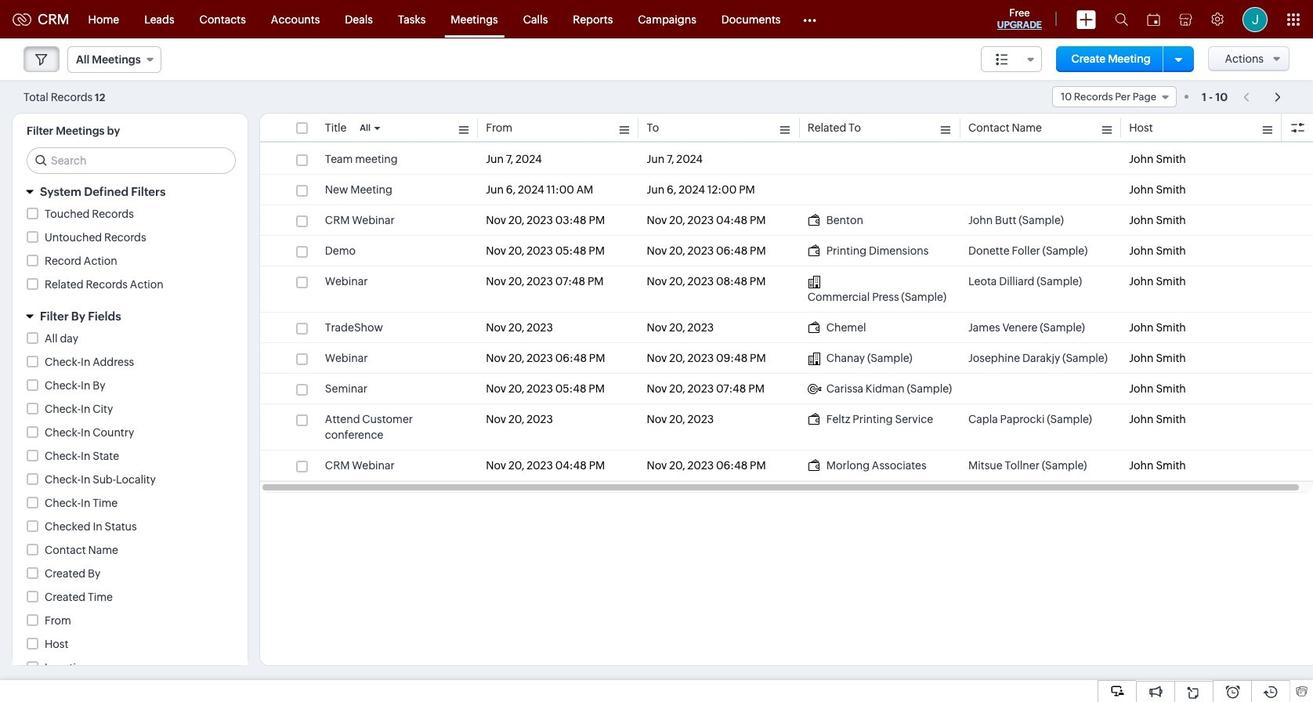 Task type: locate. For each thing, give the bounding box(es) containing it.
search element
[[1106, 0, 1138, 38]]

Search text field
[[27, 148, 235, 173]]

search image
[[1115, 13, 1128, 26]]

calendar image
[[1147, 13, 1160, 25]]

row group
[[260, 144, 1313, 481]]

logo image
[[13, 13, 31, 25]]

Other Modules field
[[793, 7, 827, 32]]

size image
[[996, 53, 1008, 67]]

create menu element
[[1067, 0, 1106, 38]]

None field
[[67, 46, 161, 73], [981, 46, 1042, 72], [1052, 86, 1177, 107], [67, 46, 161, 73], [1052, 86, 1177, 107]]



Task type: vqa. For each thing, say whether or not it's contained in the screenshot.
USERS within the dropdown button
no



Task type: describe. For each thing, give the bounding box(es) containing it.
create menu image
[[1077, 10, 1096, 29]]

profile image
[[1243, 7, 1268, 32]]

none field size
[[981, 46, 1042, 72]]

profile element
[[1233, 0, 1277, 38]]



